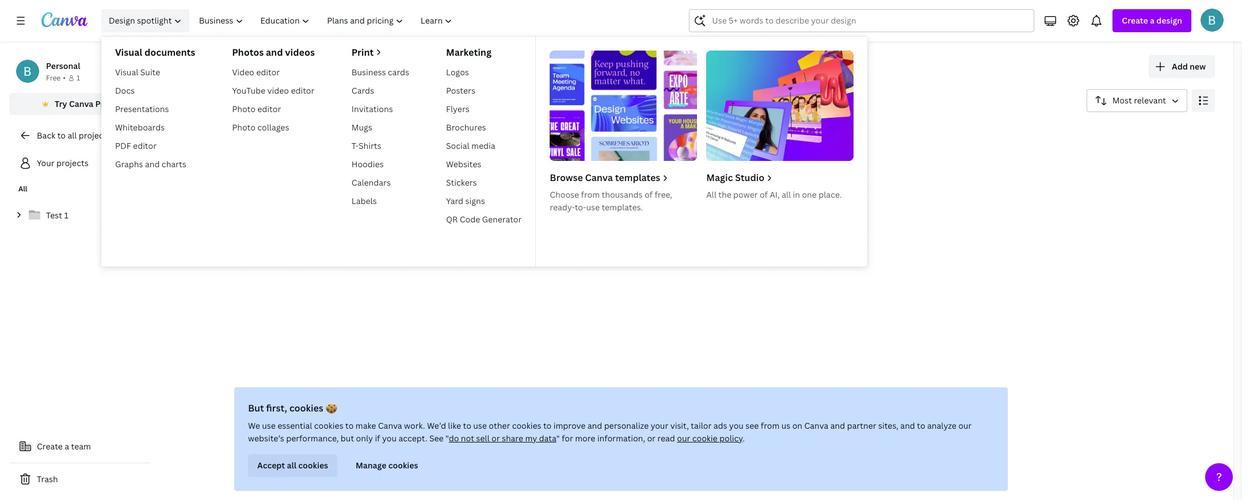 Task type: vqa. For each thing, say whether or not it's contained in the screenshot.
the bottommost about
no



Task type: describe. For each thing, give the bounding box(es) containing it.
all inside 'button'
[[287, 461, 296, 471]]

but
[[341, 433, 354, 444]]

charts
[[162, 159, 186, 170]]

trash link
[[9, 469, 150, 492]]

visual documents
[[115, 46, 195, 59]]

one
[[802, 189, 817, 200]]

websites
[[446, 159, 481, 170]]

relevant
[[1134, 95, 1166, 106]]

improve
[[554, 421, 586, 432]]

editor for pdf editor
[[133, 140, 157, 151]]

documents
[[144, 46, 195, 59]]

browse canva templates
[[550, 172, 661, 184]]

free
[[46, 73, 61, 83]]

try
[[55, 98, 67, 109]]

canva inside button
[[69, 98, 93, 109]]

0 vertical spatial your
[[159, 55, 201, 79]]

photo for photo collages
[[232, 122, 256, 133]]

and up "video editor" link
[[266, 46, 283, 59]]

0 vertical spatial your projects
[[159, 55, 282, 79]]

photos and videos
[[232, 46, 315, 59]]

a for team
[[65, 442, 69, 452]]

we use essential cookies to make canva work. we'd like to use other cookies to improve and personalize your visit, tailor ads you see from us on canva and partner sites, and to analyze our website's performance, but only if you accept. see "
[[248, 421, 972, 444]]

accept
[[257, 461, 285, 471]]

our inside we use essential cookies to make canva work. we'd like to use other cookies to improve and personalize your visit, tailor ads you see from us on canva and partner sites, and to analyze our website's performance, but only if you accept. see "
[[959, 421, 972, 432]]

video
[[232, 67, 254, 78]]

design spotlight
[[109, 15, 172, 26]]

stickers link
[[442, 174, 526, 192]]

top level navigation element
[[99, 9, 868, 267]]

canva right on
[[805, 421, 829, 432]]

manage cookies button
[[347, 455, 427, 478]]

graphs
[[115, 159, 143, 170]]

try canva pro button
[[9, 93, 150, 115]]

back to all projects link
[[9, 124, 150, 147]]

us
[[782, 421, 791, 432]]

design spotlight menu
[[101, 37, 868, 267]]

brochures link
[[442, 119, 526, 137]]

t-shirts link
[[347, 137, 414, 155]]

Search search field
[[712, 10, 1012, 32]]

design spotlight button
[[101, 9, 190, 32]]

whiteboards link
[[111, 119, 200, 137]]

1 horizontal spatial you
[[729, 421, 744, 432]]

1 horizontal spatial 1
[[76, 73, 80, 83]]

photo editor
[[232, 104, 281, 115]]

all for all button
[[163, 127, 174, 138]]

designs button
[[254, 121, 294, 143]]

back to all projects
[[37, 130, 111, 141]]

0 horizontal spatial all
[[18, 184, 27, 194]]

choose from thousands of free, ready-to-use templates.
[[550, 189, 672, 213]]

magic
[[707, 172, 733, 184]]

spotlight
[[137, 15, 172, 26]]

t-shirts
[[352, 140, 381, 151]]

other
[[489, 421, 510, 432]]

cookies inside 'button'
[[298, 461, 328, 471]]

pdf editor link
[[111, 137, 200, 155]]

we
[[248, 421, 260, 432]]

social
[[446, 140, 470, 151]]

canva up if
[[378, 421, 402, 432]]

information,
[[597, 433, 645, 444]]

hoodies
[[352, 159, 384, 170]]

from inside we use essential cookies to make canva work. we'd like to use other cookies to improve and personalize your visit, tailor ads you see from us on canva and partner sites, and to analyze our website's performance, but only if you accept. see "
[[761, 421, 780, 432]]

qr
[[446, 214, 458, 225]]

0 horizontal spatial you
[[382, 433, 397, 444]]

magic studio
[[707, 172, 765, 184]]

ready-
[[550, 202, 575, 213]]

to up but
[[345, 421, 354, 432]]

brad klo image
[[1201, 9, 1224, 32]]

cookies down 🍪
[[314, 421, 343, 432]]

templates.
[[602, 202, 643, 213]]

most
[[1113, 95, 1132, 106]]

website's
[[248, 433, 284, 444]]

canva inside design spotlight menu
[[585, 172, 613, 184]]

cards
[[388, 67, 409, 78]]

data
[[539, 433, 556, 444]]

docs
[[115, 85, 135, 96]]

1 for test 1 0 items
[[576, 191, 580, 202]]

business
[[352, 67, 386, 78]]

cookies up the my
[[512, 421, 541, 432]]

add
[[1172, 61, 1188, 72]]

projects inside back to all projects link
[[79, 130, 111, 141]]

yard signs link
[[442, 192, 526, 211]]

policy
[[720, 433, 743, 444]]

and inside graphs and charts link
[[145, 159, 160, 170]]

team
[[71, 442, 91, 452]]

add new
[[1172, 61, 1206, 72]]

all for all the power of ai, all in one place.
[[707, 189, 717, 200]]

1 or from the left
[[492, 433, 500, 444]]

see
[[746, 421, 759, 432]]

a for design
[[1150, 15, 1155, 26]]

flyers
[[446, 104, 470, 115]]

not
[[461, 433, 474, 444]]

accept all cookies button
[[248, 455, 337, 478]]

graphs and charts link
[[111, 155, 200, 174]]

studio
[[735, 172, 765, 184]]

yard signs
[[446, 196, 485, 207]]

social media link
[[442, 137, 526, 155]]

but first, cookies 🍪 dialog
[[234, 388, 1008, 492]]

video editor
[[232, 67, 280, 78]]

photos
[[232, 46, 264, 59]]

photo collages link
[[227, 119, 319, 137]]

try canva pro
[[55, 98, 109, 109]]

0
[[558, 203, 563, 213]]

do not sell or share my data link
[[449, 433, 556, 444]]

mugs
[[352, 122, 372, 133]]

we'd
[[427, 421, 446, 432]]

of for browse canva templates
[[645, 189, 653, 200]]

videos button
[[368, 121, 403, 143]]

cookie
[[692, 433, 718, 444]]

brochures
[[446, 122, 486, 133]]

print
[[352, 46, 374, 59]]

sites,
[[878, 421, 899, 432]]



Task type: locate. For each thing, give the bounding box(es) containing it.
invitations link
[[347, 100, 414, 119]]

and right sites,
[[901, 421, 915, 432]]

1 vertical spatial from
[[761, 421, 780, 432]]

tailor
[[691, 421, 712, 432]]

collages
[[258, 122, 289, 133]]

create for create a design
[[1122, 15, 1148, 26]]

of left free,
[[645, 189, 653, 200]]

you up policy
[[729, 421, 744, 432]]

0 vertical spatial 1
[[76, 73, 80, 83]]

1 horizontal spatial all
[[163, 127, 174, 138]]

visual for visual suite
[[115, 67, 138, 78]]

2 vertical spatial 1
[[64, 210, 68, 221]]

accept.
[[399, 433, 427, 444]]

and
[[266, 46, 283, 59], [145, 159, 160, 170], [588, 421, 602, 432], [831, 421, 845, 432], [901, 421, 915, 432]]

cards
[[352, 85, 374, 96]]

1 for test 1
[[64, 210, 68, 221]]

2 " from the left
[[556, 433, 560, 444]]

0 horizontal spatial "
[[446, 433, 449, 444]]

1 inside test 1 link
[[64, 210, 68, 221]]

" right see
[[446, 433, 449, 444]]

to right the back
[[57, 130, 66, 141]]

2 horizontal spatial use
[[586, 202, 600, 213]]

1 horizontal spatial from
[[761, 421, 780, 432]]

manage cookies
[[356, 461, 418, 471]]

from inside choose from thousands of free, ready-to-use templates.
[[581, 189, 600, 200]]

print link
[[352, 46, 409, 59]]

visual suite
[[115, 67, 160, 78]]

create a team button
[[9, 436, 150, 459]]

like
[[448, 421, 461, 432]]

labels
[[352, 196, 377, 207]]

mugs link
[[347, 119, 414, 137]]

your down the back
[[37, 158, 55, 169]]

all
[[68, 130, 77, 141], [782, 189, 791, 200], [287, 461, 296, 471]]

docs link
[[111, 82, 200, 100]]

1 visual from the top
[[115, 46, 142, 59]]

presentations link
[[111, 100, 200, 119]]

create a design
[[1122, 15, 1182, 26]]

0 vertical spatial from
[[581, 189, 600, 200]]

2 vertical spatial projects
[[56, 158, 88, 169]]

0 horizontal spatial create
[[37, 442, 63, 452]]

" inside we use essential cookies to make canva work. we'd like to use other cookies to improve and personalize your visit, tailor ads you see from us on canva and partner sites, and to analyze our website's performance, but only if you accept. see "
[[446, 433, 449, 444]]

0 horizontal spatial all
[[68, 130, 77, 141]]

0 horizontal spatial our
[[677, 433, 690, 444]]

1 " from the left
[[446, 433, 449, 444]]

1 vertical spatial test
[[46, 210, 62, 221]]

qr code generator link
[[442, 211, 526, 229]]

editor for photo editor
[[258, 104, 281, 115]]

use inside choose from thousands of free, ready-to-use templates.
[[586, 202, 600, 213]]

🍪
[[326, 402, 337, 415]]

1 vertical spatial 1
[[576, 191, 580, 202]]

to right like
[[463, 421, 471, 432]]

your projects down back to all projects
[[37, 158, 88, 169]]

all the power of ai, all in one place.
[[707, 189, 842, 200]]

a left 'design'
[[1150, 15, 1155, 26]]

1 horizontal spatial "
[[556, 433, 560, 444]]

0 vertical spatial visual
[[115, 46, 142, 59]]

" left for
[[556, 433, 560, 444]]

0 horizontal spatial from
[[581, 189, 600, 200]]

1 vertical spatial create
[[37, 442, 63, 452]]

0 vertical spatial you
[[729, 421, 744, 432]]

use
[[586, 202, 600, 213], [262, 421, 276, 432], [473, 421, 487, 432]]

1 vertical spatial photo
[[232, 122, 256, 133]]

0 horizontal spatial or
[[492, 433, 500, 444]]

design
[[1157, 15, 1182, 26]]

new
[[1190, 61, 1206, 72]]

in
[[793, 189, 800, 200]]

from left us
[[761, 421, 780, 432]]

test 1 0 items
[[558, 191, 583, 213]]

designs
[[259, 127, 289, 138]]

and left partner
[[831, 421, 845, 432]]

all
[[163, 127, 174, 138], [18, 184, 27, 194], [707, 189, 717, 200]]

photo down the youtube
[[232, 104, 256, 115]]

logos
[[446, 67, 469, 78]]

test 1
[[46, 210, 68, 221]]

1 vertical spatial you
[[382, 433, 397, 444]]

1 vertical spatial our
[[677, 433, 690, 444]]

editor up youtube video editor
[[256, 67, 280, 78]]

2 or from the left
[[647, 433, 656, 444]]

1 inside test 1 0 items
[[576, 191, 580, 202]]

0 vertical spatial projects
[[205, 55, 282, 79]]

1 vertical spatial visual
[[115, 67, 138, 78]]

0 vertical spatial our
[[959, 421, 972, 432]]

video
[[267, 85, 289, 96]]

accept all cookies
[[257, 461, 328, 471]]

most relevant
[[1113, 95, 1166, 106]]

your projects inside your projects 'link'
[[37, 158, 88, 169]]

cookies down accept.
[[388, 461, 418, 471]]

your inside 'link'
[[37, 158, 55, 169]]

projects up the youtube
[[205, 55, 282, 79]]

create for create a team
[[37, 442, 63, 452]]

create left 'team'
[[37, 442, 63, 452]]

make
[[356, 421, 376, 432]]

of left ai,
[[760, 189, 768, 200]]

photo
[[232, 104, 256, 115], [232, 122, 256, 133]]

projects left "pdf"
[[79, 130, 111, 141]]

youtube video editor link
[[227, 82, 319, 100]]

1 down your projects 'link'
[[64, 210, 68, 221]]

2 visual from the top
[[115, 67, 138, 78]]

projects
[[205, 55, 282, 79], [79, 130, 111, 141], [56, 158, 88, 169]]

videos
[[372, 127, 399, 138]]

create left 'design'
[[1122, 15, 1148, 26]]

2 horizontal spatial all
[[707, 189, 717, 200]]

use right items
[[586, 202, 600, 213]]

a inside dropdown button
[[1150, 15, 1155, 26]]

all right the back
[[68, 130, 77, 141]]

all button
[[159, 121, 178, 143]]

test inside test 1 0 items
[[558, 191, 574, 202]]

1 vertical spatial your projects
[[37, 158, 88, 169]]

0 horizontal spatial your
[[37, 158, 55, 169]]

or
[[492, 433, 500, 444], [647, 433, 656, 444]]

1 horizontal spatial a
[[1150, 15, 1155, 26]]

0 vertical spatial create
[[1122, 15, 1148, 26]]

editor for video editor
[[256, 67, 280, 78]]

all right accept
[[287, 461, 296, 471]]

editor right "video"
[[291, 85, 315, 96]]

pdf editor
[[115, 140, 157, 151]]

create inside create a design dropdown button
[[1122, 15, 1148, 26]]

share
[[502, 433, 523, 444]]

photo for photo editor
[[232, 104, 256, 115]]

of inside choose from thousands of free, ready-to-use templates.
[[645, 189, 653, 200]]

1 horizontal spatial your
[[159, 55, 201, 79]]

visual up docs
[[115, 67, 138, 78]]

1 horizontal spatial test
[[558, 191, 574, 202]]

0 vertical spatial photo
[[232, 104, 256, 115]]

editor
[[256, 67, 280, 78], [291, 85, 315, 96], [258, 104, 281, 115], [133, 140, 157, 151]]

0 horizontal spatial 1
[[64, 210, 68, 221]]

photo down photo editor
[[232, 122, 256, 133]]

websites link
[[442, 155, 526, 174]]

read
[[658, 433, 675, 444]]

Sort by button
[[1087, 89, 1188, 112]]

.
[[743, 433, 745, 444]]

1 up "to-" on the left top of the page
[[576, 191, 580, 202]]

items
[[564, 203, 583, 213]]

use up the website's
[[262, 421, 276, 432]]

pdf
[[115, 140, 131, 151]]

youtube video editor
[[232, 85, 315, 96]]

of for magic studio
[[760, 189, 768, 200]]

2 of from the left
[[760, 189, 768, 200]]

editor down whiteboards
[[133, 140, 157, 151]]

0 vertical spatial a
[[1150, 15, 1155, 26]]

0 horizontal spatial your projects
[[37, 158, 88, 169]]

1 right •
[[76, 73, 80, 83]]

1 vertical spatial your
[[37, 158, 55, 169]]

video editor link
[[227, 63, 319, 82]]

use up sell
[[473, 421, 487, 432]]

visual up visual suite
[[115, 46, 142, 59]]

create inside create a team button
[[37, 442, 63, 452]]

manage
[[356, 461, 386, 471]]

our down visit,
[[677, 433, 690, 444]]

projects inside your projects 'link'
[[56, 158, 88, 169]]

choose
[[550, 189, 579, 200]]

visual suite link
[[111, 63, 200, 82]]

essential
[[278, 421, 312, 432]]

do not sell or share my data " for more information, or read our cookie policy .
[[449, 433, 745, 444]]

to up data
[[543, 421, 552, 432]]

work.
[[404, 421, 425, 432]]

test for test 1 0 items
[[558, 191, 574, 202]]

or right sell
[[492, 433, 500, 444]]

your up docs link
[[159, 55, 201, 79]]

1 vertical spatial a
[[65, 442, 69, 452]]

canva up choose from thousands of free, ready-to-use templates.
[[585, 172, 613, 184]]

do
[[449, 433, 459, 444]]

ads
[[714, 421, 727, 432]]

graphs and charts
[[115, 159, 186, 170]]

1 horizontal spatial our
[[959, 421, 972, 432]]

if
[[375, 433, 380, 444]]

0 horizontal spatial test
[[46, 210, 62, 221]]

0 horizontal spatial a
[[65, 442, 69, 452]]

all left the in
[[782, 189, 791, 200]]

partner
[[847, 421, 877, 432]]

2 photo from the top
[[232, 122, 256, 133]]

1 horizontal spatial of
[[760, 189, 768, 200]]

free,
[[655, 189, 672, 200]]

presentations
[[115, 104, 169, 115]]

your projects up the youtube
[[159, 55, 282, 79]]

your projects
[[159, 55, 282, 79], [37, 158, 88, 169]]

visual for visual documents
[[115, 46, 142, 59]]

all inside design spotlight menu
[[707, 189, 717, 200]]

cookies down performance,
[[298, 461, 328, 471]]

1 vertical spatial projects
[[79, 130, 111, 141]]

0 horizontal spatial use
[[262, 421, 276, 432]]

cookies inside button
[[388, 461, 418, 471]]

our
[[959, 421, 972, 432], [677, 433, 690, 444]]

suite
[[140, 67, 160, 78]]

canva right try at the top of the page
[[69, 98, 93, 109]]

a
[[1150, 15, 1155, 26], [65, 442, 69, 452]]

your
[[651, 421, 669, 432]]

a inside button
[[65, 442, 69, 452]]

or left read at the bottom of the page
[[647, 433, 656, 444]]

1 vertical spatial all
[[782, 189, 791, 200]]

browse
[[550, 172, 583, 184]]

editor down youtube video editor link
[[258, 104, 281, 115]]

a left 'team'
[[65, 442, 69, 452]]

you right if
[[382, 433, 397, 444]]

1 of from the left
[[645, 189, 653, 200]]

2 vertical spatial all
[[287, 461, 296, 471]]

test
[[558, 191, 574, 202], [46, 210, 62, 221]]

from up "to-" on the left top of the page
[[581, 189, 600, 200]]

pro
[[95, 98, 109, 109]]

1 horizontal spatial use
[[473, 421, 487, 432]]

and up do not sell or share my data " for more information, or read our cookie policy . at the bottom of the page
[[588, 421, 602, 432]]

2 horizontal spatial 1
[[576, 191, 580, 202]]

1 horizontal spatial your projects
[[159, 55, 282, 79]]

personalize
[[604, 421, 649, 432]]

0 horizontal spatial of
[[645, 189, 653, 200]]

cookies up essential
[[289, 402, 323, 415]]

1 horizontal spatial create
[[1122, 15, 1148, 26]]

your projects link
[[9, 152, 150, 175]]

0 vertical spatial test
[[558, 191, 574, 202]]

to left analyze
[[917, 421, 925, 432]]

visit,
[[670, 421, 689, 432]]

and down pdf editor link
[[145, 159, 160, 170]]

0 vertical spatial all
[[68, 130, 77, 141]]

photo editor link
[[227, 100, 319, 119]]

from
[[581, 189, 600, 200], [761, 421, 780, 432]]

ai,
[[770, 189, 780, 200]]

create a design button
[[1113, 9, 1192, 32]]

all inside design spotlight menu
[[782, 189, 791, 200]]

our right analyze
[[959, 421, 972, 432]]

1 horizontal spatial or
[[647, 433, 656, 444]]

1 photo from the top
[[232, 104, 256, 115]]

projects down back to all projects
[[56, 158, 88, 169]]

1 horizontal spatial all
[[287, 461, 296, 471]]

all inside button
[[163, 127, 174, 138]]

"
[[446, 433, 449, 444], [556, 433, 560, 444]]

create a team
[[37, 442, 91, 452]]

add new button
[[1149, 55, 1215, 78]]

None search field
[[689, 9, 1035, 32]]

2 horizontal spatial all
[[782, 189, 791, 200]]

test for test 1
[[46, 210, 62, 221]]



